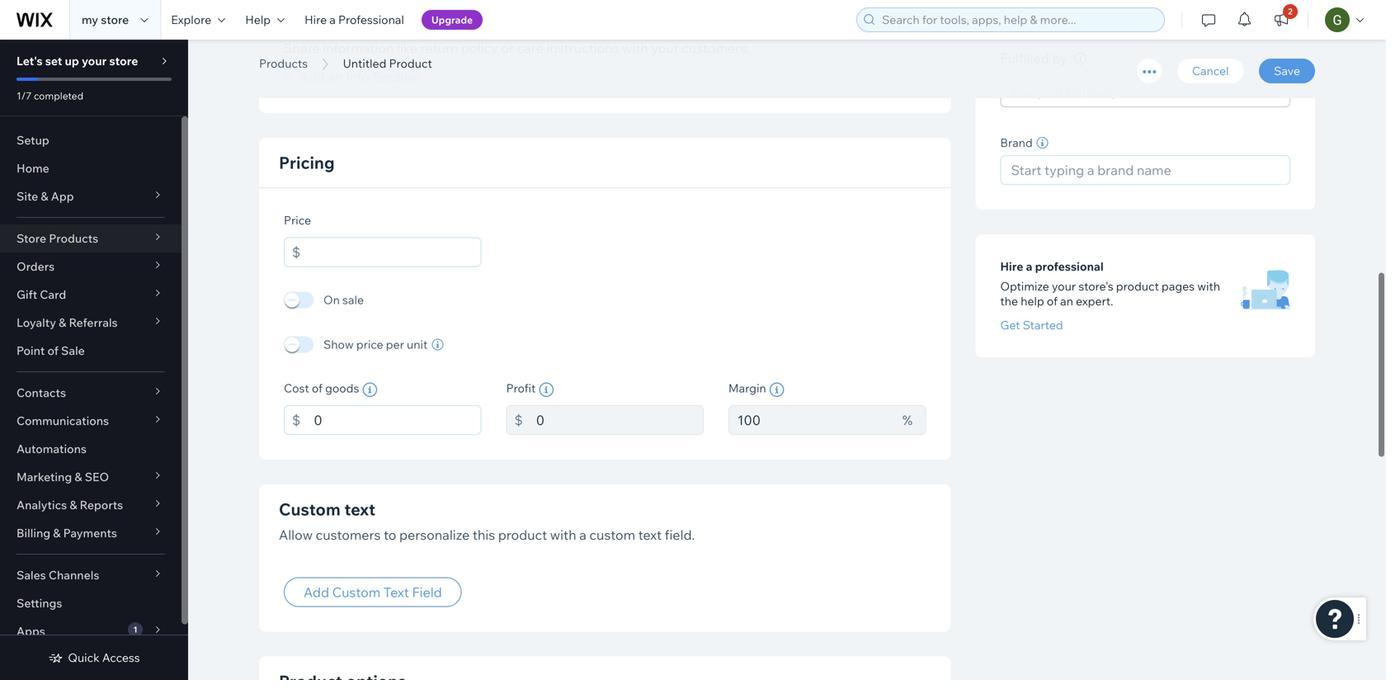 Task type: describe. For each thing, give the bounding box(es) containing it.
gift card
[[17, 287, 66, 302]]

pricing
[[279, 152, 335, 173]]

help
[[245, 12, 271, 27]]

upgrade
[[432, 14, 473, 26]]

hire for hire a professional
[[1001, 259, 1024, 274]]

orders button
[[0, 253, 182, 281]]

you
[[1012, 84, 1034, 101]]

info
[[346, 69, 370, 85]]

explore
[[171, 12, 212, 27]]

payments
[[63, 526, 117, 540]]

custom inside button
[[332, 584, 381, 601]]

text
[[384, 584, 409, 601]]

billing & payments button
[[0, 519, 182, 547]]

loyalty
[[17, 315, 56, 330]]

fulfilled
[[1001, 50, 1050, 66]]

optimize your store's product pages with the help of an expert.
[[1001, 279, 1221, 308]]

fulfilled)
[[1067, 84, 1117, 101]]

get started
[[1001, 318, 1064, 332]]

section
[[373, 69, 420, 85]]

product inside optimize your store's product pages with the help of an expert.
[[1117, 279, 1160, 293]]

1 horizontal spatial text
[[639, 527, 662, 543]]

instructions
[[547, 40, 620, 56]]

or
[[501, 40, 514, 56]]

automations
[[17, 442, 87, 456]]

professional
[[339, 12, 404, 27]]

info tooltip image for profit
[[539, 383, 554, 398]]

your inside sidebar element
[[82, 54, 107, 68]]

referrals
[[69, 315, 118, 330]]

products link
[[251, 55, 316, 72]]

site
[[17, 189, 38, 204]]

brand
[[1001, 135, 1033, 150]]

& for billing
[[53, 526, 61, 540]]

app
[[51, 189, 74, 204]]

store products button
[[0, 225, 182, 253]]

hire a professional
[[305, 12, 404, 27]]

share
[[284, 40, 320, 56]]

cost
[[284, 381, 309, 396]]

a for professional
[[330, 12, 336, 27]]

quick access
[[68, 651, 140, 665]]

1/7
[[17, 90, 32, 102]]

reports
[[80, 498, 123, 512]]

cancel
[[1193, 64, 1230, 78]]

allow
[[279, 527, 313, 543]]

let's set up your store
[[17, 54, 138, 68]]

setup link
[[0, 126, 182, 154]]

0 vertical spatial store
[[101, 12, 129, 27]]

site & app button
[[0, 182, 182, 211]]

store's
[[1079, 279, 1114, 293]]

communications button
[[0, 407, 182, 435]]

Search for tools, apps, help & more... field
[[878, 8, 1160, 31]]

a inside custom text allow customers to personalize this product with a custom text field.
[[580, 527, 587, 543]]

home link
[[0, 154, 182, 182]]

gift
[[17, 287, 37, 302]]

$ down cost
[[292, 412, 301, 429]]

info tooltip image for fulfilled by
[[1075, 53, 1087, 65]]

on
[[324, 293, 340, 307]]

apps
[[17, 624, 45, 639]]

sale
[[343, 293, 364, 307]]

card
[[40, 287, 66, 302]]

with for information
[[622, 40, 649, 56]]

hire a professional
[[1001, 259, 1104, 274]]

%
[[903, 412, 913, 429]]

add custom text field button
[[284, 577, 462, 607]]

communications
[[17, 414, 109, 428]]

upgrade button
[[422, 10, 483, 30]]

2
[[1289, 6, 1294, 17]]

point of sale link
[[0, 337, 182, 365]]

set
[[45, 54, 62, 68]]

quick access button
[[48, 651, 140, 665]]

margin
[[729, 381, 767, 396]]

customers.
[[682, 40, 750, 56]]

0 vertical spatial an
[[328, 69, 343, 85]]

1 horizontal spatial your
[[652, 40, 679, 56]]

hire a professional link
[[295, 0, 414, 40]]

cancel button
[[1178, 59, 1245, 83]]

information
[[323, 40, 394, 56]]

of for cost of goods
[[312, 381, 323, 396]]

a for professional
[[1027, 259, 1033, 274]]

save
[[1275, 64, 1301, 78]]

cost of goods
[[284, 381, 359, 396]]

this
[[473, 527, 495, 543]]

save button
[[1260, 59, 1316, 83]]

billing & payments
[[17, 526, 117, 540]]

home
[[17, 161, 49, 175]]

(self
[[1037, 84, 1064, 101]]

my
[[82, 12, 98, 27]]

point
[[17, 343, 45, 358]]

contacts button
[[0, 379, 182, 407]]

billing
[[17, 526, 50, 540]]

settings
[[17, 596, 62, 611]]

policy
[[461, 40, 498, 56]]

add an info section
[[296, 69, 420, 85]]



Task type: locate. For each thing, give the bounding box(es) containing it.
store right my
[[101, 12, 129, 27]]

help
[[1021, 294, 1045, 308]]

add custom text field
[[304, 584, 442, 601]]

0 horizontal spatial text
[[345, 499, 376, 520]]

a up optimize
[[1027, 259, 1033, 274]]

custom left the text
[[332, 584, 381, 601]]

1 vertical spatial add
[[304, 584, 329, 601]]

with right 'instructions'
[[622, 40, 649, 56]]

with right pages
[[1198, 279, 1221, 293]]

with for text
[[550, 527, 577, 543]]

a up information
[[330, 12, 336, 27]]

1 vertical spatial text
[[639, 527, 662, 543]]

of left "sale"
[[47, 343, 59, 358]]

1 vertical spatial an
[[1061, 294, 1074, 308]]

2 horizontal spatial a
[[1027, 259, 1033, 274]]

1 vertical spatial of
[[47, 343, 59, 358]]

share information like return policy or care instructions with your customers.
[[284, 40, 750, 56]]

your left customers.
[[652, 40, 679, 56]]

orders
[[17, 259, 55, 274]]

add an info section link
[[284, 69, 420, 85]]

untitled
[[259, 35, 375, 73], [343, 56, 387, 71]]

0 horizontal spatial info tooltip image
[[770, 383, 785, 398]]

1 vertical spatial store
[[109, 54, 138, 68]]

your
[[652, 40, 679, 56], [82, 54, 107, 68], [1053, 279, 1077, 293]]

$ for %
[[515, 412, 523, 429]]

1 vertical spatial with
[[1198, 279, 1221, 293]]

analytics
[[17, 498, 67, 512]]

hire up share
[[305, 12, 327, 27]]

an inside optimize your store's product pages with the help of an expert.
[[1061, 294, 1074, 308]]

1 vertical spatial custom
[[332, 584, 381, 601]]

product left pages
[[1117, 279, 1160, 293]]

sidebar element
[[0, 40, 188, 680]]

0 horizontal spatial hire
[[305, 12, 327, 27]]

goods
[[325, 381, 359, 396]]

1 horizontal spatial product
[[1117, 279, 1160, 293]]

add down share
[[299, 69, 325, 85]]

fulfilled by
[[1001, 50, 1068, 66]]

0 horizontal spatial an
[[328, 69, 343, 85]]

marketing & seo button
[[0, 463, 182, 491]]

of right cost
[[312, 381, 323, 396]]

settings link
[[0, 589, 182, 618]]

1 vertical spatial products
[[49, 231, 98, 246]]

on sale
[[324, 293, 364, 307]]

info tooltip image right profit
[[539, 383, 554, 398]]

& inside dropdown button
[[75, 470, 82, 484]]

sales channels button
[[0, 561, 182, 589]]

1/7 completed
[[17, 90, 83, 102]]

you (self fulfilled)
[[1012, 84, 1117, 101]]

add inside button
[[304, 584, 329, 601]]

product
[[1117, 279, 1160, 293], [498, 527, 547, 543]]

1 horizontal spatial info tooltip image
[[539, 383, 554, 398]]

0 horizontal spatial product
[[498, 527, 547, 543]]

untitled product form
[[188, 0, 1387, 680]]

& for marketing
[[75, 470, 82, 484]]

info tooltip image right margin
[[770, 383, 785, 398]]

0 vertical spatial add
[[299, 69, 325, 85]]

quick
[[68, 651, 100, 665]]

of inside optimize your store's product pages with the help of an expert.
[[1047, 294, 1058, 308]]

add down allow
[[304, 584, 329, 601]]

return
[[421, 40, 458, 56]]

$ down profit
[[515, 412, 523, 429]]

0 horizontal spatial with
[[550, 527, 577, 543]]

care
[[517, 40, 544, 56]]

add for add custom text field
[[304, 584, 329, 601]]

$ for on sale
[[292, 244, 301, 261]]

2 button
[[1264, 0, 1300, 40]]

optimize
[[1001, 279, 1050, 293]]

0 vertical spatial text
[[345, 499, 376, 520]]

show price per unit
[[324, 337, 428, 352]]

loyalty & referrals button
[[0, 309, 182, 337]]

add for add an info section
[[299, 69, 325, 85]]

& for site
[[41, 189, 48, 204]]

of for point of sale
[[47, 343, 59, 358]]

2 vertical spatial of
[[312, 381, 323, 396]]

get
[[1001, 318, 1021, 332]]

text up the 'customers'
[[345, 499, 376, 520]]

1 vertical spatial product
[[498, 527, 547, 543]]

$ down price
[[292, 244, 301, 261]]

& right loyalty
[[59, 315, 66, 330]]

untitled product
[[259, 35, 496, 73], [343, 56, 432, 71]]

get started link
[[1001, 318, 1064, 332]]

info tooltip image
[[1075, 53, 1087, 65], [770, 383, 785, 398]]

0 vertical spatial of
[[1047, 294, 1058, 308]]

1 vertical spatial a
[[1027, 259, 1033, 274]]

& right site
[[41, 189, 48, 204]]

customers
[[316, 527, 381, 543]]

1 horizontal spatial with
[[622, 40, 649, 56]]

0 horizontal spatial products
[[49, 231, 98, 246]]

help button
[[235, 0, 295, 40]]

2 info tooltip image from the left
[[539, 383, 554, 398]]

up
[[65, 54, 79, 68]]

with inside optimize your store's product pages with the help of an expert.
[[1198, 279, 1221, 293]]

0 horizontal spatial your
[[82, 54, 107, 68]]

pages
[[1162, 279, 1195, 293]]

&
[[41, 189, 48, 204], [59, 315, 66, 330], [75, 470, 82, 484], [70, 498, 77, 512], [53, 526, 61, 540]]

contacts
[[17, 386, 66, 400]]

& for loyalty
[[59, 315, 66, 330]]

sale
[[61, 343, 85, 358]]

info tooltip image right goods
[[363, 383, 378, 398]]

2 vertical spatial with
[[550, 527, 577, 543]]

None text field
[[536, 405, 704, 435], [729, 405, 895, 435], [536, 405, 704, 435], [729, 405, 895, 435]]

& for analytics
[[70, 498, 77, 512]]

an
[[328, 69, 343, 85], [1061, 294, 1074, 308]]

with inside custom text allow customers to personalize this product with a custom text field.
[[550, 527, 577, 543]]

None text field
[[314, 237, 482, 267], [314, 405, 482, 435], [314, 237, 482, 267], [314, 405, 482, 435]]

point of sale
[[17, 343, 85, 358]]

Start typing a brand name field
[[1007, 156, 1285, 184]]

2 horizontal spatial with
[[1198, 279, 1221, 293]]

text left field. at the bottom
[[639, 527, 662, 543]]

sales channels
[[17, 568, 99, 582]]

products up orders popup button at the top left of page
[[49, 231, 98, 246]]

like
[[397, 40, 418, 56]]

completed
[[34, 90, 83, 102]]

0 vertical spatial with
[[622, 40, 649, 56]]

store inside sidebar element
[[109, 54, 138, 68]]

0 vertical spatial hire
[[305, 12, 327, 27]]

0 horizontal spatial info tooltip image
[[363, 383, 378, 398]]

product inside custom text allow customers to personalize this product with a custom text field.
[[498, 527, 547, 543]]

2 vertical spatial a
[[580, 527, 587, 543]]

info tooltip image
[[363, 383, 378, 398], [539, 383, 554, 398]]

info tooltip image for cost of goods
[[363, 383, 378, 398]]

0 vertical spatial products
[[259, 56, 308, 71]]

store
[[17, 231, 46, 246]]

hire inside hire a professional link
[[305, 12, 327, 27]]

analytics & reports
[[17, 498, 123, 512]]

of right help
[[1047, 294, 1058, 308]]

loyalty & referrals
[[17, 315, 118, 330]]

per
[[386, 337, 404, 352]]

marketing
[[17, 470, 72, 484]]

0 vertical spatial product
[[1117, 279, 1160, 293]]

custom inside custom text allow customers to personalize this product with a custom text field.
[[279, 499, 341, 520]]

an left expert.
[[1061, 294, 1074, 308]]

gift card button
[[0, 281, 182, 309]]

your right up
[[82, 54, 107, 68]]

& left reports
[[70, 498, 77, 512]]

1 horizontal spatial an
[[1061, 294, 1074, 308]]

an left info
[[328, 69, 343, 85]]

info tooltip image for margin
[[770, 383, 785, 398]]

products inside store products popup button
[[49, 231, 98, 246]]

1 vertical spatial hire
[[1001, 259, 1024, 274]]

store
[[101, 12, 129, 27], [109, 54, 138, 68]]

1 horizontal spatial of
[[312, 381, 323, 396]]

custom text allow customers to personalize this product with a custom text field.
[[279, 499, 695, 543]]

info tooltip image right by
[[1075, 53, 1087, 65]]

professional
[[1036, 259, 1104, 274]]

0 vertical spatial info tooltip image
[[1075, 53, 1087, 65]]

profit
[[506, 381, 536, 396]]

1 horizontal spatial products
[[259, 56, 308, 71]]

site & app
[[17, 189, 74, 204]]

2 horizontal spatial your
[[1053, 279, 1077, 293]]

with left custom at left
[[550, 527, 577, 543]]

1 horizontal spatial hire
[[1001, 259, 1024, 274]]

field
[[412, 584, 442, 601]]

products down help button
[[259, 56, 308, 71]]

seo
[[85, 470, 109, 484]]

1 info tooltip image from the left
[[363, 383, 378, 398]]

products inside products link
[[259, 56, 308, 71]]

hire inside untitled product "form"
[[1001, 259, 1024, 274]]

unit
[[407, 337, 428, 352]]

marketing & seo
[[17, 470, 109, 484]]

1 horizontal spatial info tooltip image
[[1075, 53, 1087, 65]]

store down my store
[[109, 54, 138, 68]]

custom up allow
[[279, 499, 341, 520]]

started
[[1023, 318, 1064, 332]]

your inside optimize your store's product pages with the help of an expert.
[[1053, 279, 1077, 293]]

of inside sidebar element
[[47, 343, 59, 358]]

hire for hire a professional
[[305, 12, 327, 27]]

& right billing
[[53, 526, 61, 540]]

hire up optimize
[[1001, 259, 1024, 274]]

0 horizontal spatial a
[[330, 12, 336, 27]]

2 horizontal spatial of
[[1047, 294, 1058, 308]]

0 vertical spatial custom
[[279, 499, 341, 520]]

your down professional
[[1053, 279, 1077, 293]]

0 horizontal spatial of
[[47, 343, 59, 358]]

my store
[[82, 12, 129, 27]]

a left custom at left
[[580, 527, 587, 543]]

0 vertical spatial a
[[330, 12, 336, 27]]

let's
[[17, 54, 43, 68]]

the
[[1001, 294, 1019, 308]]

1 horizontal spatial a
[[580, 527, 587, 543]]

1 vertical spatial info tooltip image
[[770, 383, 785, 398]]

product right this
[[498, 527, 547, 543]]

access
[[102, 651, 140, 665]]

to
[[384, 527, 397, 543]]

store products
[[17, 231, 98, 246]]

& left seo
[[75, 470, 82, 484]]

1
[[133, 625, 137, 635]]



Task type: vqa. For each thing, say whether or not it's contained in the screenshot.
stands
no



